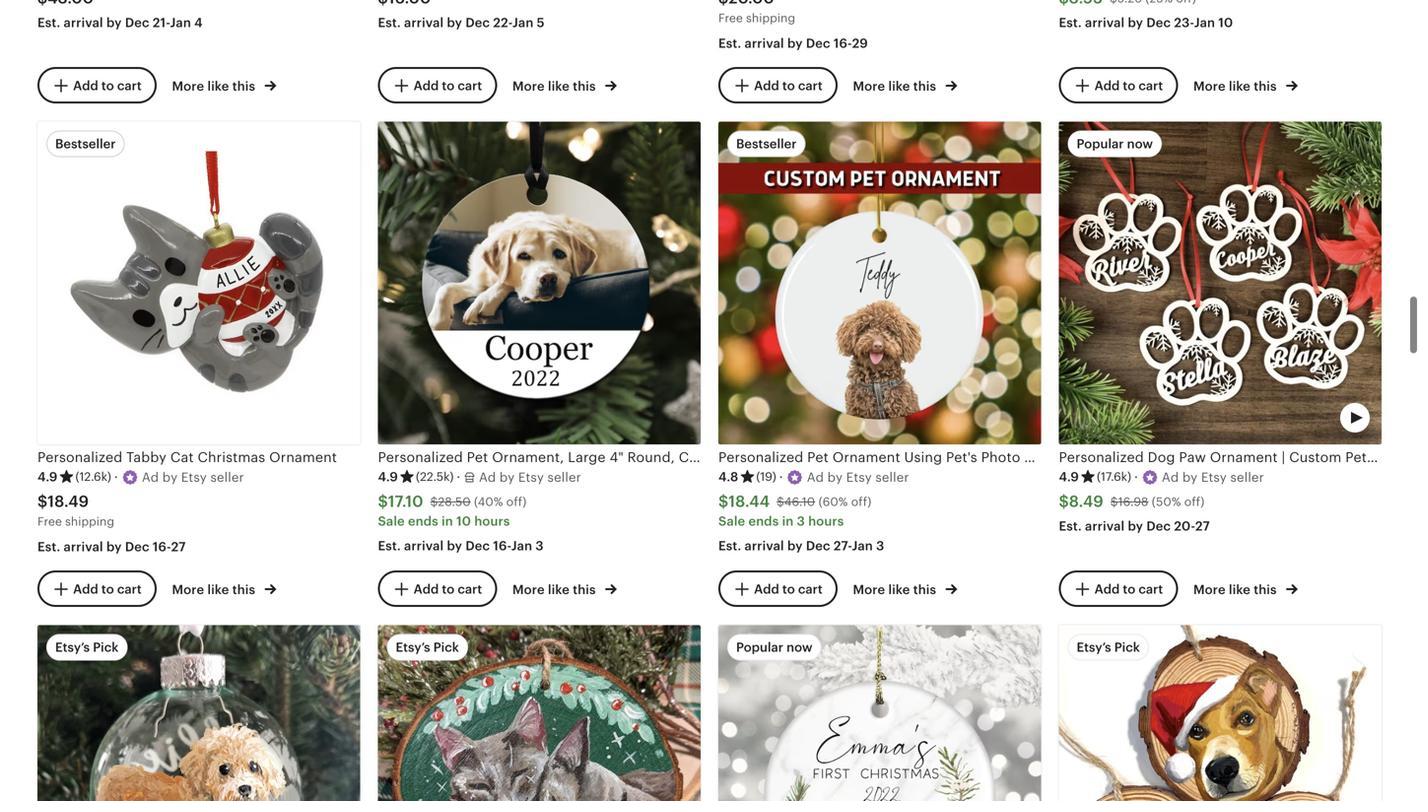 Task type: locate. For each thing, give the bounding box(es) containing it.
2 horizontal spatial 3
[[877, 539, 885, 554]]

pick for custom pet portrait, custom pet ornament, hand painted pet, pet ornament, pet lovers, cat ornament, dog ornament, pet gift image
[[1115, 640, 1140, 655]]

add down est. arrival by dec 16-29
[[754, 78, 780, 93]]

0 horizontal spatial personalized
[[37, 449, 123, 465]]

27 for 16-
[[171, 540, 186, 554]]

hours down the (40%
[[475, 514, 510, 529]]

1 horizontal spatial shipping
[[746, 11, 796, 25]]

add to cart button down est. arrival by dec 23-jan 10
[[1059, 67, 1178, 104]]

by down $ 18.49 free shipping
[[106, 540, 122, 554]]

0 vertical spatial now
[[1127, 136, 1153, 151]]

more down 20-
[[1194, 583, 1226, 598]]

ends for 17.10
[[408, 514, 439, 529]]

3 off) from the left
[[1185, 495, 1205, 509]]

ends down 17.10
[[408, 514, 439, 529]]

est. for est. arrival by dec 22-jan 5
[[378, 15, 401, 30]]

4.9
[[37, 470, 58, 485], [378, 470, 398, 485], [1059, 470, 1079, 485]]

0 horizontal spatial pick
[[93, 640, 119, 655]]

1 horizontal spatial in
[[782, 514, 794, 529]]

in down 46.10
[[782, 514, 794, 529]]

dec
[[125, 15, 150, 30], [466, 15, 490, 30], [1147, 15, 1171, 30], [806, 36, 831, 51], [1147, 519, 1171, 534], [466, 539, 490, 554], [806, 539, 831, 554], [125, 540, 150, 554]]

2 horizontal spatial off)
[[1185, 495, 1205, 509]]

cart down "est. arrival by dec 16-27"
[[117, 582, 142, 597]]

1 horizontal spatial popular
[[1077, 136, 1124, 151]]

1 sale from the left
[[378, 514, 405, 529]]

product video element
[[1059, 122, 1382, 444], [719, 625, 1042, 802]]

dec for dec 22-jan 5
[[466, 15, 490, 30]]

(19)
[[757, 470, 777, 484]]

free down the 18.49
[[37, 515, 62, 528]]

0 horizontal spatial 10
[[457, 514, 471, 529]]

2 in from the left
[[782, 514, 794, 529]]

dec for dec 23-jan 10
[[1147, 15, 1171, 30]]

1 vertical spatial popular
[[736, 640, 784, 655]]

add to cart button down "est. arrival by dec 16-27"
[[37, 571, 157, 608]]

2 personalized from the left
[[1059, 449, 1144, 465]]

jan inside $ 18.44 $ 46.10 (60% off) sale ends in 3 hours est. arrival by dec 27-jan 3
[[852, 539, 873, 554]]

arrival down 8.49
[[1085, 519, 1125, 534]]

1 etsy's from the left
[[55, 640, 90, 655]]

hours inside $ 17.10 $ 28.50 (40% off) sale ends in 10 hours est. arrival by dec 16-jan 3
[[475, 514, 510, 529]]

more
[[172, 79, 204, 94], [513, 79, 545, 94], [853, 79, 886, 94], [1194, 79, 1226, 94], [172, 583, 204, 598], [513, 583, 545, 598], [853, 583, 886, 598], [1194, 583, 1226, 598]]

4.9 up 8.49
[[1059, 470, 1079, 485]]

3 4.9 from the left
[[1059, 470, 1079, 485]]

0 horizontal spatial shipping
[[65, 515, 114, 528]]

21-
[[153, 15, 170, 30]]

8.49
[[1069, 493, 1104, 511]]

to down $ 18.44 $ 46.10 (60% off) sale ends in 3 hours est. arrival by dec 27-jan 3
[[783, 582, 795, 597]]

add to cart down est. arrival by dec 23-jan 10
[[1095, 78, 1164, 93]]

2 horizontal spatial etsy's pick
[[1077, 640, 1140, 655]]

0 horizontal spatial popular now
[[736, 640, 813, 655]]

est.
[[37, 15, 60, 30], [378, 15, 401, 30], [1059, 15, 1082, 30], [719, 36, 742, 51], [1059, 519, 1082, 534], [378, 539, 401, 554], [719, 539, 742, 554], [37, 540, 60, 554]]

more down "est. arrival by dec 16-27"
[[172, 583, 204, 598]]

1 vertical spatial 10
[[457, 514, 471, 529]]

to down est. arrival by dec 21-jan 4
[[101, 78, 114, 93]]

like
[[208, 79, 229, 94], [548, 79, 570, 94], [889, 79, 910, 94], [1229, 79, 1251, 94], [208, 583, 229, 598], [548, 583, 570, 598], [889, 583, 910, 598], [1229, 583, 1251, 598]]

5
[[537, 15, 545, 30]]

1 vertical spatial 27
[[171, 540, 186, 554]]

16-
[[834, 36, 852, 51], [493, 539, 511, 554], [153, 540, 171, 554]]

1 horizontal spatial 4.9
[[378, 470, 398, 485]]

arrival down 18.44
[[745, 539, 784, 554]]

2 horizontal spatial 16-
[[834, 36, 852, 51]]

add for add to cart button underneath est. arrival by dec 23-jan 10
[[1095, 78, 1120, 93]]

bestseller for 18.49
[[55, 136, 116, 151]]

by left 22-
[[447, 15, 462, 30]]

1 horizontal spatial 10
[[1219, 15, 1234, 30]]

dec for dec 21-jan 4
[[125, 15, 150, 30]]

off) right the '(60%'
[[852, 495, 872, 509]]

more like this
[[172, 79, 259, 94], [513, 79, 599, 94], [853, 79, 940, 94], [1194, 79, 1281, 94], [172, 583, 259, 598], [513, 583, 599, 598], [853, 583, 940, 598], [1194, 583, 1281, 598]]

dec left 22-
[[466, 15, 490, 30]]

in down the 28.50
[[442, 514, 453, 529]]

0 vertical spatial popular
[[1077, 136, 1124, 151]]

$ left the 28.50
[[378, 493, 388, 511]]

cart down est. arrival by dec 21-jan 4
[[117, 78, 142, 93]]

ends down 18.44
[[749, 514, 779, 529]]

0 horizontal spatial etsy's pick link
[[37, 625, 360, 802]]

personalized up (12.6k)
[[37, 449, 123, 465]]

0 vertical spatial free
[[719, 11, 743, 25]]

to down est. arrival by dec 16-29
[[783, 78, 795, 93]]

to
[[101, 78, 114, 93], [442, 78, 455, 93], [783, 78, 795, 93], [1123, 78, 1136, 93], [101, 582, 114, 597], [442, 582, 455, 597], [783, 582, 795, 597], [1123, 582, 1136, 597]]

dec left the 21-
[[125, 15, 150, 30]]

1 horizontal spatial sale
[[719, 514, 746, 529]]

$
[[37, 493, 48, 511], [378, 493, 388, 511], [719, 493, 729, 511], [1059, 493, 1069, 511], [430, 495, 438, 509], [777, 495, 785, 509], [1111, 495, 1119, 509]]

dec down the (40%
[[466, 539, 490, 554]]

1 vertical spatial product video element
[[719, 625, 1042, 802]]

arrival for dec 21-jan 4
[[64, 15, 103, 30]]

1 hours from the left
[[475, 514, 510, 529]]

est. inside $ 17.10 $ 28.50 (40% off) sale ends in 10 hours est. arrival by dec 16-jan 3
[[378, 539, 401, 554]]

1 horizontal spatial 27
[[1196, 519, 1210, 534]]

free shipping
[[719, 11, 796, 25]]

ends inside $ 18.44 $ 46.10 (60% off) sale ends in 3 hours est. arrival by dec 27-jan 3
[[749, 514, 779, 529]]

etsy's pick for custom pet portrait, custom pet ornament, hand painted pet, pet ornament, pet lovers, cat ornament, dog ornament, pet gift image
[[1077, 640, 1140, 655]]

add to cart down $ 18.44 $ 46.10 (60% off) sale ends in 3 hours est. arrival by dec 27-jan 3
[[754, 582, 823, 597]]

add for add to cart button underneath est. arrival by dec 16-29
[[754, 78, 780, 93]]

by down free shipping
[[788, 36, 803, 51]]

in inside $ 18.44 $ 46.10 (60% off) sale ends in 3 hours est. arrival by dec 27-jan 3
[[782, 514, 794, 529]]

0 horizontal spatial ends
[[408, 514, 439, 529]]

(40%
[[474, 495, 503, 509]]

free inside $ 18.49 free shipping
[[37, 515, 62, 528]]

arrival inside $ 17.10 $ 28.50 (40% off) sale ends in 10 hours est. arrival by dec 16-jan 3
[[404, 539, 444, 554]]

0 horizontal spatial now
[[787, 640, 813, 655]]

18.44
[[729, 493, 770, 511]]

2 hours from the left
[[809, 514, 844, 529]]

jan for 21-
[[170, 15, 191, 30]]

ornament right christmas
[[269, 449, 337, 465]]

off) inside $ 18.44 $ 46.10 (60% off) sale ends in 3 hours est. arrival by dec 27-jan 3
[[852, 495, 872, 509]]

2 · from the left
[[457, 470, 461, 485]]

2 pick from the left
[[433, 640, 459, 655]]

1 horizontal spatial hours
[[809, 514, 844, 529]]

16- for 29
[[834, 36, 852, 51]]

1 horizontal spatial etsy's pick link
[[378, 625, 701, 802]]

more down $ 17.10 $ 28.50 (40% off) sale ends in 10 hours est. arrival by dec 16-jan 3
[[513, 583, 545, 598]]

3 etsy's from the left
[[1077, 640, 1112, 655]]

shipping down the 18.49
[[65, 515, 114, 528]]

add to cart down "est. arrival by dec 16-27"
[[73, 582, 142, 597]]

more down 4
[[172, 79, 204, 94]]

etsy's for "custom pet family portrait ornament/christmas ornament/multiple pets/handmade ornament/gift for her/gift for him" image
[[396, 640, 430, 655]]

1 etsy's pick from the left
[[55, 640, 119, 655]]

3 for 17.10
[[536, 539, 544, 554]]

0 vertical spatial product video element
[[1059, 122, 1382, 444]]

1 off) from the left
[[507, 495, 527, 509]]

this for add to cart button under $ 17.10 $ 28.50 (40% off) sale ends in 10 hours est. arrival by dec 16-jan 3
[[573, 583, 596, 598]]

add for add to cart button below est. arrival by dec 20-27
[[1095, 582, 1120, 597]]

· right (22.5k)
[[457, 470, 461, 485]]

by down the 28.50
[[447, 539, 462, 554]]

10 down the 28.50
[[457, 514, 471, 529]]

arrival down $ 18.49 free shipping
[[64, 540, 103, 554]]

personalized
[[37, 449, 123, 465], [1059, 449, 1144, 465]]

1 pick from the left
[[93, 640, 119, 655]]

sale inside $ 18.44 $ 46.10 (60% off) sale ends in 3 hours est. arrival by dec 27-jan 3
[[719, 514, 746, 529]]

1 personalized from the left
[[37, 449, 123, 465]]

free up est. arrival by dec 16-29
[[719, 11, 743, 25]]

personalized for personalized tabby cat christmas ornament
[[37, 449, 123, 465]]

1 horizontal spatial free
[[719, 11, 743, 25]]

0 horizontal spatial ornament
[[269, 449, 337, 465]]

dec down tabby
[[125, 540, 150, 554]]

off) up 20-
[[1185, 495, 1205, 509]]

arrival for dec 16-29
[[745, 36, 784, 51]]

0 horizontal spatial 16-
[[153, 540, 171, 554]]

$ up "est. arrival by dec 16-27"
[[37, 493, 48, 511]]

1 bestseller from the left
[[55, 136, 116, 151]]

dec for dec 16-29
[[806, 36, 831, 51]]

cart down est. arrival by dec 23-jan 10
[[1139, 78, 1164, 93]]

jan
[[170, 15, 191, 30], [513, 15, 534, 30], [1195, 15, 1216, 30], [511, 539, 533, 554], [852, 539, 873, 554]]

0 vertical spatial popular now
[[1077, 136, 1153, 151]]

sale inside $ 17.10 $ 28.50 (40% off) sale ends in 10 hours est. arrival by dec 16-jan 3
[[378, 514, 405, 529]]

ornament
[[269, 449, 337, 465], [1210, 449, 1278, 465]]

0 horizontal spatial hours
[[475, 514, 510, 529]]

1 · from the left
[[114, 470, 118, 485]]

add down est. arrival by dec 21-jan 4
[[73, 78, 98, 93]]

personalized for personalized dog paw ornament | custom pet christm
[[1059, 449, 1144, 465]]

dec inside $ 18.44 $ 46.10 (60% off) sale ends in 3 hours est. arrival by dec 27-jan 3
[[806, 539, 831, 554]]

arrival
[[64, 15, 103, 30], [404, 15, 444, 30], [1085, 15, 1125, 30], [745, 36, 784, 51], [1085, 519, 1125, 534], [404, 539, 444, 554], [745, 539, 784, 554], [64, 540, 103, 554]]

sale
[[378, 514, 405, 529], [719, 514, 746, 529]]

arrival left 22-
[[404, 15, 444, 30]]

pet
[[1346, 449, 1367, 465]]

1 vertical spatial free
[[37, 515, 62, 528]]

this
[[232, 79, 255, 94], [573, 79, 596, 94], [914, 79, 937, 94], [1254, 79, 1277, 94], [232, 583, 255, 598], [573, 583, 596, 598], [914, 583, 937, 598], [1254, 583, 1277, 598]]

off) inside $ 8.49 $ 16.98 (50% off)
[[1185, 495, 1205, 509]]

shipping up est. arrival by dec 16-29
[[746, 11, 796, 25]]

arrival for dec 22-jan 5
[[404, 15, 444, 30]]

etsy's pick
[[55, 640, 119, 655], [396, 640, 459, 655], [1077, 640, 1140, 655]]

by for dec 21-jan 4
[[106, 15, 122, 30]]

1 vertical spatial popular now
[[736, 640, 813, 655]]

0 horizontal spatial 27
[[171, 540, 186, 554]]

0 horizontal spatial sale
[[378, 514, 405, 529]]

1 horizontal spatial etsy's pick
[[396, 640, 459, 655]]

27
[[1196, 519, 1210, 534], [171, 540, 186, 554]]

$ right 18.44
[[777, 495, 785, 509]]

popular now
[[1077, 136, 1153, 151], [736, 640, 813, 655]]

4.9 up the 18.49
[[37, 470, 58, 485]]

add down est. arrival by dec 22-jan 5
[[414, 78, 439, 93]]

bestseller
[[55, 136, 116, 151], [736, 136, 797, 151]]

add to cart down est. arrival by dec 22-jan 5
[[414, 78, 482, 93]]

27-
[[834, 539, 852, 554]]

ends
[[408, 514, 439, 529], [749, 514, 779, 529]]

personalized up (17.6k)
[[1059, 449, 1144, 465]]

add for add to cart button below est. arrival by dec 22-jan 5
[[414, 78, 439, 93]]

this for add to cart button underneath est. arrival by dec 16-29
[[914, 79, 937, 94]]

in inside $ 17.10 $ 28.50 (40% off) sale ends in 10 hours est. arrival by dec 16-jan 3
[[442, 514, 453, 529]]

hours
[[475, 514, 510, 529], [809, 514, 844, 529]]

add to cart button down est. arrival by dec 16-29
[[719, 67, 838, 104]]

off)
[[507, 495, 527, 509], [852, 495, 872, 509], [1185, 495, 1205, 509]]

now
[[1127, 136, 1153, 151], [787, 640, 813, 655]]

more down 23-
[[1194, 79, 1226, 94]]

3 · from the left
[[780, 470, 783, 485]]

1 vertical spatial now
[[787, 640, 813, 655]]

· for 18.44
[[780, 470, 783, 485]]

0 horizontal spatial off)
[[507, 495, 527, 509]]

10 right 23-
[[1219, 15, 1234, 30]]

23-
[[1175, 15, 1195, 30]]

by left the 21-
[[106, 15, 122, 30]]

dog
[[1148, 449, 1176, 465]]

10
[[1219, 15, 1234, 30], [457, 514, 471, 529]]

(22.5k)
[[416, 470, 454, 484]]

add to cart down est. arrival by dec 21-jan 4
[[73, 78, 142, 93]]

add
[[73, 78, 98, 93], [414, 78, 439, 93], [754, 78, 780, 93], [1095, 78, 1120, 93], [73, 582, 98, 597], [414, 582, 439, 597], [754, 582, 780, 597], [1095, 582, 1120, 597]]

hours down the '(60%'
[[809, 514, 844, 529]]

10 inside $ 17.10 $ 28.50 (40% off) sale ends in 10 hours est. arrival by dec 16-jan 3
[[457, 514, 471, 529]]

0 horizontal spatial etsy's pick
[[55, 640, 119, 655]]

· right (17.6k)
[[1135, 470, 1139, 485]]

1 horizontal spatial pick
[[433, 640, 459, 655]]

add for add to cart button below est. arrival by dec 21-jan 4
[[73, 78, 98, 93]]

16- for 27
[[153, 540, 171, 554]]

by inside $ 18.44 $ 46.10 (60% off) sale ends in 3 hours est. arrival by dec 27-jan 3
[[788, 539, 803, 554]]

1 horizontal spatial 16-
[[493, 539, 511, 554]]

by down 46.10
[[788, 539, 803, 554]]

add down $ 18.44 $ 46.10 (60% off) sale ends in 3 hours est. arrival by dec 27-jan 3
[[754, 582, 780, 597]]

2 horizontal spatial 4.9
[[1059, 470, 1079, 485]]

$ left 16.98
[[1059, 493, 1069, 511]]

cart
[[117, 78, 142, 93], [458, 78, 482, 93], [798, 78, 823, 93], [1139, 78, 1164, 93], [117, 582, 142, 597], [458, 582, 482, 597], [798, 582, 823, 597], [1139, 582, 1164, 597]]

$ down 4.8 on the right of page
[[719, 493, 729, 511]]

$ down (22.5k)
[[430, 495, 438, 509]]

cart down $ 17.10 $ 28.50 (40% off) sale ends in 10 hours est. arrival by dec 16-jan 3
[[458, 582, 482, 597]]

4.9 for 17.10
[[378, 470, 398, 485]]

$ 18.49 free shipping
[[37, 493, 114, 528]]

1 horizontal spatial product video element
[[1059, 122, 1382, 444]]

est. for est. arrival by dec 16-27
[[37, 540, 60, 554]]

in for 18.44
[[782, 514, 794, 529]]

$ down (17.6k)
[[1111, 495, 1119, 509]]

this for add to cart button underneath est. arrival by dec 23-jan 10
[[1254, 79, 1277, 94]]

product video element for first christmas woodland creatures 3 inch ceramic christmas ornament with gift box image
[[719, 625, 1042, 802]]

etsy's for personalized pet portrait ornament with calligraphy - new pet - dog - cat - painting - christmas - custom memorial gift - memory - sympathy image
[[55, 640, 90, 655]]

jan for 23-
[[1195, 15, 1216, 30]]

to down "est. arrival by dec 16-27"
[[101, 582, 114, 597]]

3
[[797, 514, 805, 529], [536, 539, 544, 554], [877, 539, 885, 554]]

1 horizontal spatial etsy's
[[396, 640, 430, 655]]

add down "est. arrival by dec 16-27"
[[73, 582, 98, 597]]

1 vertical spatial shipping
[[65, 515, 114, 528]]

personalized dog paw ornament | custom pet christmas ornament | animal 2023 ornament image
[[1059, 122, 1382, 444]]

1 in from the left
[[442, 514, 453, 529]]

1 etsy's pick link from the left
[[37, 625, 360, 802]]

to down $ 17.10 $ 28.50 (40% off) sale ends in 10 hours est. arrival by dec 16-jan 3
[[442, 582, 455, 597]]

2 off) from the left
[[852, 495, 872, 509]]

0 vertical spatial 27
[[1196, 519, 1210, 534]]

· right (12.6k)
[[114, 470, 118, 485]]

29
[[852, 36, 868, 51]]

hours inside $ 18.44 $ 46.10 (60% off) sale ends in 3 hours est. arrival by dec 27-jan 3
[[809, 514, 844, 529]]

27 down "cat"
[[171, 540, 186, 554]]

off) inside $ 17.10 $ 28.50 (40% off) sale ends in 10 hours est. arrival by dec 16-jan 3
[[507, 495, 527, 509]]

off) for 18.44
[[852, 495, 872, 509]]

sale down 17.10
[[378, 514, 405, 529]]

this for add to cart button below est. arrival by dec 21-jan 4
[[232, 79, 255, 94]]

pick
[[93, 640, 119, 655], [433, 640, 459, 655], [1115, 640, 1140, 655]]

0 horizontal spatial 3
[[536, 539, 544, 554]]

add down est. arrival by dec 23-jan 10
[[1095, 78, 1120, 93]]

27 down paw
[[1196, 519, 1210, 534]]

2 horizontal spatial etsy's pick link
[[1059, 625, 1382, 802]]

by for dec 16-27
[[106, 540, 122, 554]]

dec left 27-
[[806, 539, 831, 554]]

in for 17.10
[[442, 514, 453, 529]]

2 etsy's from the left
[[396, 640, 430, 655]]

etsy's pick link
[[37, 625, 360, 802], [378, 625, 701, 802], [1059, 625, 1382, 802]]

off) right the (40%
[[507, 495, 527, 509]]

add down est. arrival by dec 20-27
[[1095, 582, 1120, 597]]

add to cart button
[[37, 67, 157, 104], [378, 67, 497, 104], [719, 67, 838, 104], [1059, 67, 1178, 104], [37, 571, 157, 608], [378, 571, 497, 608], [719, 571, 838, 608], [1059, 571, 1178, 608]]

1 horizontal spatial ornament
[[1210, 449, 1278, 465]]

1 ends from the left
[[408, 514, 439, 529]]

$ inside $ 18.49 free shipping
[[37, 493, 48, 511]]

more like this link
[[172, 75, 276, 95], [513, 75, 617, 95], [853, 75, 958, 95], [1194, 75, 1298, 95], [172, 579, 276, 599], [513, 579, 617, 599], [853, 579, 958, 599], [1194, 579, 1298, 599]]

cart down $ 18.44 $ 46.10 (60% off) sale ends in 3 hours est. arrival by dec 27-jan 3
[[798, 582, 823, 597]]

1 horizontal spatial ends
[[749, 514, 779, 529]]

2 sale from the left
[[719, 514, 746, 529]]

0 horizontal spatial popular
[[736, 640, 784, 655]]

|
[[1282, 449, 1286, 465]]

add down $ 17.10 $ 28.50 (40% off) sale ends in 10 hours est. arrival by dec 16-jan 3
[[414, 582, 439, 597]]

add to cart down est. arrival by dec 16-29
[[754, 78, 823, 93]]

ornament left '|'
[[1210, 449, 1278, 465]]

3 inside $ 17.10 $ 28.50 (40% off) sale ends in 10 hours est. arrival by dec 16-jan 3
[[536, 539, 544, 554]]

·
[[114, 470, 118, 485], [457, 470, 461, 485], [780, 470, 783, 485], [1135, 470, 1139, 485]]

popular
[[1077, 136, 1124, 151], [736, 640, 784, 655]]

4.9 for 18.49
[[37, 470, 58, 485]]

3 etsy's pick from the left
[[1077, 640, 1140, 655]]

1 horizontal spatial bestseller
[[736, 136, 797, 151]]

etsy's
[[55, 640, 90, 655], [396, 640, 430, 655], [1077, 640, 1112, 655]]

17.10
[[388, 493, 424, 511]]

ends inside $ 17.10 $ 28.50 (40% off) sale ends in 10 hours est. arrival by dec 16-jan 3
[[408, 514, 439, 529]]

0 vertical spatial shipping
[[746, 11, 796, 25]]

0 horizontal spatial etsy's
[[55, 640, 90, 655]]

dec left 29
[[806, 36, 831, 51]]

dec down (50%
[[1147, 519, 1171, 534]]

dec left 23-
[[1147, 15, 1171, 30]]

add to cart down $ 17.10 $ 28.50 (40% off) sale ends in 10 hours est. arrival by dec 16-jan 3
[[414, 582, 482, 597]]

est. for est. arrival by dec 23-jan 10
[[1059, 15, 1082, 30]]

3 pick from the left
[[1115, 640, 1140, 655]]

2 4.9 from the left
[[378, 470, 398, 485]]

2 ornament from the left
[[1210, 449, 1278, 465]]

custom pet family portrait ornament/christmas ornament/multiple pets/handmade ornament/gift for her/gift for him image
[[378, 625, 701, 802]]

4 · from the left
[[1135, 470, 1139, 485]]

2 ends from the left
[[749, 514, 779, 529]]

1 4.9 from the left
[[37, 470, 58, 485]]

arrival down 17.10
[[404, 539, 444, 554]]

arrival left 23-
[[1085, 15, 1125, 30]]

add to cart
[[73, 78, 142, 93], [414, 78, 482, 93], [754, 78, 823, 93], [1095, 78, 1164, 93], [73, 582, 142, 597], [414, 582, 482, 597], [754, 582, 823, 597], [1095, 582, 1164, 597]]

2 horizontal spatial etsy's
[[1077, 640, 1112, 655]]

1 horizontal spatial personalized
[[1059, 449, 1144, 465]]

0 horizontal spatial bestseller
[[55, 136, 116, 151]]

2 bestseller from the left
[[736, 136, 797, 151]]

by for dec 20-27
[[1128, 519, 1144, 534]]

2 horizontal spatial pick
[[1115, 640, 1140, 655]]

$ 8.49 $ 16.98 (50% off)
[[1059, 493, 1205, 511]]

· right (19)
[[780, 470, 783, 485]]

by
[[106, 15, 122, 30], [447, 15, 462, 30], [1128, 15, 1144, 30], [788, 36, 803, 51], [1128, 519, 1144, 534], [447, 539, 462, 554], [788, 539, 803, 554], [106, 540, 122, 554]]

jan for 22-
[[513, 15, 534, 30]]

ends for 18.44
[[749, 514, 779, 529]]

0 horizontal spatial product video element
[[719, 625, 1042, 802]]

more down 29
[[853, 79, 886, 94]]

1 horizontal spatial off)
[[852, 495, 872, 509]]

by for dec 23-jan 10
[[1128, 15, 1144, 30]]

cart down est. arrival by dec 22-jan 5
[[458, 78, 482, 93]]

free
[[719, 11, 743, 25], [37, 515, 62, 528]]

0 horizontal spatial in
[[442, 514, 453, 529]]

0 horizontal spatial free
[[37, 515, 62, 528]]

this for add to cart button under "est. arrival by dec 16-27"
[[232, 583, 255, 598]]

shipping
[[746, 11, 796, 25], [65, 515, 114, 528]]

2 etsy's pick from the left
[[396, 640, 459, 655]]

in
[[442, 514, 453, 529], [782, 514, 794, 529]]

add for add to cart button under $ 18.44 $ 46.10 (60% off) sale ends in 3 hours est. arrival by dec 27-jan 3
[[754, 582, 780, 597]]

0 horizontal spatial 4.9
[[37, 470, 58, 485]]



Task type: vqa. For each thing, say whether or not it's contained in the screenshot.
3rd etsy's pick from the right
yes



Task type: describe. For each thing, give the bounding box(es) containing it.
46.10
[[785, 495, 816, 509]]

etsy's pick for "custom pet family portrait ornament/christmas ornament/multiple pets/handmade ornament/gift for her/gift for him" image
[[396, 640, 459, 655]]

add to cart down est. arrival by dec 20-27
[[1095, 582, 1164, 597]]

add for add to cart button under $ 17.10 $ 28.50 (40% off) sale ends in 10 hours est. arrival by dec 16-jan 3
[[414, 582, 439, 597]]

add to cart button down $ 18.44 $ 46.10 (60% off) sale ends in 3 hours est. arrival by dec 27-jan 3
[[719, 571, 838, 608]]

20-
[[1175, 519, 1196, 534]]

16- inside $ 17.10 $ 28.50 (40% off) sale ends in 10 hours est. arrival by dec 16-jan 3
[[493, 539, 511, 554]]

this for add to cart button under $ 18.44 $ 46.10 (60% off) sale ends in 3 hours est. arrival by dec 27-jan 3
[[914, 583, 937, 598]]

arrival for dec 23-jan 10
[[1085, 15, 1125, 30]]

(12.6k)
[[75, 470, 111, 484]]

more down 5
[[513, 79, 545, 94]]

est. for est. arrival by dec 21-jan 4
[[37, 15, 60, 30]]

1 ornament from the left
[[269, 449, 337, 465]]

est. for est. arrival by dec 16-29
[[719, 36, 742, 51]]

popular now link
[[719, 625, 1042, 802]]

est. arrival by dec 22-jan 5
[[378, 15, 545, 30]]

paw
[[1179, 449, 1207, 465]]

0 vertical spatial 10
[[1219, 15, 1234, 30]]

hours for 18.44
[[809, 514, 844, 529]]

1 horizontal spatial 3
[[797, 514, 805, 529]]

$ 17.10 $ 28.50 (40% off) sale ends in 10 hours est. arrival by dec 16-jan 3
[[378, 493, 544, 554]]

est. arrival by dec 16-27
[[37, 540, 186, 554]]

dec for dec 20-27
[[1147, 519, 1171, 534]]

est. arrival by dec 16-29
[[719, 36, 868, 51]]

3 for 18.44
[[877, 539, 885, 554]]

cart down est. arrival by dec 20-27
[[1139, 582, 1164, 597]]

arrival for dec 16-27
[[64, 540, 103, 554]]

16.98
[[1119, 495, 1149, 509]]

personalized tabby cat christmas ornament
[[37, 449, 337, 465]]

1 horizontal spatial popular now
[[1077, 136, 1153, 151]]

tabby
[[126, 449, 167, 465]]

arrival inside $ 18.44 $ 46.10 (60% off) sale ends in 3 hours est. arrival by dec 27-jan 3
[[745, 539, 784, 554]]

christmas
[[198, 449, 265, 465]]

by inside $ 17.10 $ 28.50 (40% off) sale ends in 10 hours est. arrival by dec 16-jan 3
[[447, 539, 462, 554]]

22-
[[493, 15, 513, 30]]

add to cart button down est. arrival by dec 22-jan 5
[[378, 67, 497, 104]]

by for dec 22-jan 5
[[447, 15, 462, 30]]

personalized tabby cat christmas ornament image
[[37, 122, 360, 444]]

popular now inside the "popular now" link
[[736, 640, 813, 655]]

add to cart button down est. arrival by dec 21-jan 4
[[37, 67, 157, 104]]

cat
[[170, 449, 194, 465]]

$ inside $ 8.49 $ 16.98 (50% off)
[[1111, 495, 1119, 509]]

· for 17.10
[[457, 470, 461, 485]]

to down est. arrival by dec 22-jan 5
[[442, 78, 455, 93]]

custom
[[1290, 449, 1342, 465]]

2 etsy's pick link from the left
[[378, 625, 701, 802]]

personalized pet ornament, large  4" round, custom picture ornament, dog, cat keepsake, metal ornament, unique gift for pet owners, memorial image
[[378, 122, 701, 444]]

28.50
[[438, 495, 471, 509]]

personalized dog paw ornament | custom pet christm
[[1059, 449, 1420, 465]]

est. arrival by dec 23-jan 10
[[1059, 15, 1234, 30]]

product video element for personalized dog paw ornament | custom pet christmas ornament | animal 2023 ornament image
[[1059, 122, 1382, 444]]

est. for est. arrival by dec 20-27
[[1059, 519, 1082, 534]]

hours for 17.10
[[475, 514, 510, 529]]

(17.6k)
[[1097, 470, 1132, 484]]

$ 18.44 $ 46.10 (60% off) sale ends in 3 hours est. arrival by dec 27-jan 3
[[719, 493, 885, 554]]

dec for dec 16-27
[[125, 540, 150, 554]]

christm
[[1371, 449, 1420, 465]]

off) for 17.10
[[507, 495, 527, 509]]

dec inside $ 17.10 $ 28.50 (40% off) sale ends in 10 hours est. arrival by dec 16-jan 3
[[466, 539, 490, 554]]

1 horizontal spatial now
[[1127, 136, 1153, 151]]

3 etsy's pick link from the left
[[1059, 625, 1382, 802]]

add to cart button down est. arrival by dec 20-27
[[1059, 571, 1178, 608]]

etsy's pick for personalized pet portrait ornament with calligraphy - new pet - dog - cat - painting - christmas - custom memorial gift - memory - sympathy image
[[55, 640, 119, 655]]

jan inside $ 17.10 $ 28.50 (40% off) sale ends in 10 hours est. arrival by dec 16-jan 3
[[511, 539, 533, 554]]

est. arrival by dec 21-jan 4
[[37, 15, 203, 30]]

add for add to cart button under "est. arrival by dec 16-27"
[[73, 582, 98, 597]]

personalized pet ornament using pet's photo custom ornament christmas gift ornament personalized dog portrait ornament custom dog image
[[719, 122, 1042, 444]]

bestseller for 18.44
[[736, 136, 797, 151]]

4
[[194, 15, 203, 30]]

this for add to cart button below est. arrival by dec 20-27
[[1254, 583, 1277, 598]]

shipping inside $ 18.49 free shipping
[[65, 515, 114, 528]]

est. arrival by dec 20-27
[[1059, 519, 1210, 534]]

first christmas woodland creatures 3 inch ceramic christmas ornament with gift box image
[[719, 625, 1042, 802]]

pick for personalized pet portrait ornament with calligraphy - new pet - dog - cat - painting - christmas - custom memorial gift - memory - sympathy image
[[93, 640, 119, 655]]

18.49
[[48, 493, 89, 511]]

(60%
[[819, 495, 848, 509]]

cart down est. arrival by dec 16-29
[[798, 78, 823, 93]]

to down est. arrival by dec 23-jan 10
[[1123, 78, 1136, 93]]

4.8
[[719, 470, 739, 485]]

arrival for dec 20-27
[[1085, 519, 1125, 534]]

this for add to cart button below est. arrival by dec 22-jan 5
[[573, 79, 596, 94]]

pick for "custom pet family portrait ornament/christmas ornament/multiple pets/handmade ornament/gift for her/gift for him" image
[[433, 640, 459, 655]]

sale for 17.10
[[378, 514, 405, 529]]

more down $ 18.44 $ 46.10 (60% off) sale ends in 3 hours est. arrival by dec 27-jan 3
[[853, 583, 886, 598]]

(50%
[[1152, 495, 1182, 509]]

etsy's for custom pet portrait, custom pet ornament, hand painted pet, pet ornament, pet lovers, cat ornament, dog ornament, pet gift image
[[1077, 640, 1112, 655]]

custom pet portrait, custom pet ornament, hand painted pet, pet ornament, pet lovers, cat ornament, dog ornament, pet gift image
[[1059, 625, 1382, 802]]

sale for 18.44
[[719, 514, 746, 529]]

est. inside $ 18.44 $ 46.10 (60% off) sale ends in 3 hours est. arrival by dec 27-jan 3
[[719, 539, 742, 554]]

by for dec 16-29
[[788, 36, 803, 51]]

27 for 20-
[[1196, 519, 1210, 534]]

add to cart button down $ 17.10 $ 28.50 (40% off) sale ends in 10 hours est. arrival by dec 16-jan 3
[[378, 571, 497, 608]]

personalized pet portrait ornament with calligraphy - new pet - dog - cat - painting - christmas - custom memorial gift - memory - sympathy image
[[37, 625, 360, 802]]

· for 18.49
[[114, 470, 118, 485]]

to down est. arrival by dec 20-27
[[1123, 582, 1136, 597]]



